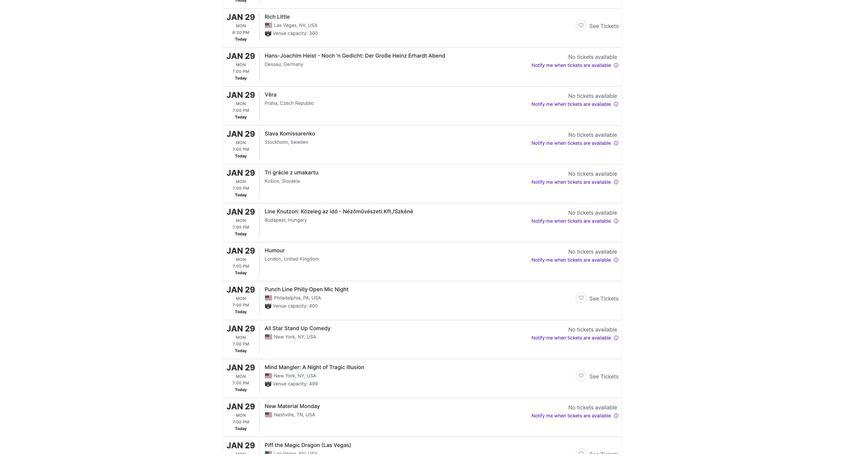 Task type: describe. For each thing, give the bounding box(es) containing it.
me for -
[[547, 62, 553, 68]]

punch
[[265, 286, 281, 293]]

venue for little
[[273, 30, 287, 36]]

7 no from the top
[[569, 326, 576, 333]]

notify me when tickets are available button for umakartu
[[532, 178, 619, 186]]

jan 29 mon 7:00 pm today for line knutzon: közeleg az idő - nézőművészeti kft./szkéné
[[227, 207, 255, 236]]

czech
[[280, 100, 294, 106]]

are for umakartu
[[584, 179, 591, 185]]

hungary
[[288, 217, 307, 223]]

me for kingdom
[[547, 257, 553, 263]]

hans-joachim heist - noch 'n gedicht: der große heinz erhardt abend dessau, germany
[[265, 52, 446, 67]]

29 for mind mangler: a night of tragic illusion
[[245, 363, 255, 373]]

london,
[[265, 256, 283, 262]]

pm for new material monday
[[243, 420, 249, 425]]

rich little
[[265, 13, 290, 20]]

7 are from the top
[[584, 335, 591, 341]]

see for night
[[590, 295, 600, 302]]

stand
[[285, 325, 300, 332]]

today for tri grácie z umakartu
[[235, 192, 247, 197]]

300
[[309, 30, 318, 36]]

- inside hans-joachim heist - noch 'n gedicht: der große heinz erhardt abend dessau, germany
[[318, 52, 320, 59]]

8 no from the top
[[569, 404, 576, 411]]

jan for line knutzon: közeleg az idő - nézőművészeti kft./szkéné
[[227, 207, 243, 217]]

tn,
[[297, 412, 305, 418]]

jan 29 mon 6:30 pm today
[[227, 12, 255, 42]]

der
[[365, 52, 374, 59]]

today for rich little
[[235, 37, 247, 42]]

nashville, tn, usa
[[274, 412, 315, 418]]

usa for star
[[307, 334, 317, 340]]

up
[[301, 325, 308, 332]]

8 me from the top
[[547, 413, 553, 419]]

12 29 from the top
[[245, 441, 255, 451]]

mind mangler: a night of tragic illusion
[[265, 364, 365, 371]]

line inside line knutzon: közeleg az idő - nézőművészeti kft./szkéné budapest, hungary
[[265, 208, 276, 215]]

venue for mangler:
[[273, 381, 287, 387]]

notify me when tickets are available button for republic
[[532, 100, 619, 108]]

mon for tri grácie z umakartu
[[236, 179, 246, 184]]

notify for kingdom
[[532, 257, 545, 263]]

star
[[273, 325, 283, 332]]

new material monday
[[265, 403, 320, 410]]

4 tooltip image from the top
[[614, 335, 619, 341]]

philly
[[294, 286, 308, 293]]

vegas,
[[283, 22, 298, 28]]

jan 29 mon 7:00 pm today for tri grácie z umakartu
[[227, 168, 255, 197]]

nashville,
[[274, 412, 295, 418]]

29 for slava komissarenko
[[245, 129, 255, 139]]

7:00 for line knutzon: közeleg az idő - nézőművészeti kft./szkéné
[[233, 225, 242, 230]]

noch
[[322, 52, 335, 59]]

7 notify from the top
[[532, 335, 545, 341]]

venue capacity: 300
[[273, 30, 318, 36]]

me for republic
[[547, 101, 553, 107]]

heist
[[303, 52, 317, 59]]

kft./szkéné
[[384, 208, 414, 215]]

mon for slava komissarenko
[[236, 140, 246, 145]]

1 see from the top
[[590, 23, 600, 29]]

no tickets available for umakartu
[[569, 170, 618, 177]]

8 notify me when tickets are available button from the top
[[532, 412, 619, 420]]

jan 29 mon 7:00 pm today for slava komissarenko
[[227, 129, 255, 159]]

vegas)
[[334, 442, 352, 449]]

slovakia
[[282, 178, 300, 184]]

of
[[323, 364, 328, 371]]

z
[[290, 169, 293, 176]]

tooltip image for sweden
[[614, 141, 619, 146]]

me for sweden
[[547, 140, 553, 146]]

29 for tri grácie z umakartu
[[245, 168, 255, 178]]

notify for republic
[[532, 101, 545, 107]]

7:00 for humour
[[233, 264, 242, 269]]

29 for all star stand up comedy
[[245, 324, 255, 334]]

8 notify from the top
[[532, 413, 545, 419]]

no for -
[[569, 54, 576, 60]]

philadelphia, pa, usa
[[274, 295, 321, 301]]

7:00 for mind mangler: a night of tragic illusion
[[233, 381, 242, 386]]

jan for humour
[[227, 246, 243, 256]]

věra praha, czech republic
[[265, 91, 314, 106]]

jan 29 mon 7:00 pm today for hans-joachim heist - noch 'n gedicht: der große heinz erhardt abend
[[227, 51, 255, 81]]

400
[[309, 303, 318, 309]]

notify me when tickets are available for sweden
[[532, 140, 612, 146]]

komissarenko
[[280, 130, 316, 137]]

8 no tickets available from the top
[[569, 404, 618, 411]]

notify me when tickets are available button for az
[[532, 217, 619, 225]]

12 jan from the top
[[227, 441, 243, 451]]

no for republic
[[569, 93, 576, 99]]

humour
[[265, 247, 285, 254]]

erhardt
[[409, 52, 427, 59]]

venue capacity: 499
[[273, 381, 318, 387]]

az
[[323, 208, 329, 215]]

tragic
[[330, 364, 345, 371]]

věra
[[265, 91, 277, 98]]

jan 29 mon 7:00 pm today for new material monday
[[227, 402, 255, 431]]

dragon
[[302, 442, 320, 449]]

7:00 for věra
[[233, 108, 242, 113]]

me for umakartu
[[547, 179, 553, 185]]

1 horizontal spatial night
[[335, 286, 349, 293]]

are for sweden
[[584, 140, 591, 146]]

stockholm,
[[265, 139, 289, 145]]

notify me when tickets are available for -
[[532, 62, 612, 68]]

6:30
[[233, 30, 242, 35]]

idő
[[330, 208, 338, 215]]

no tickets available for az
[[569, 209, 618, 216]]

no for sweden
[[569, 132, 576, 138]]

new for star
[[274, 334, 284, 340]]

1 horizontal spatial line
[[282, 286, 293, 293]]

(las
[[322, 442, 333, 449]]

4 tooltip image from the top
[[614, 413, 619, 419]]

ny, for stand
[[298, 334, 306, 340]]

notify me when tickets are available for az
[[532, 218, 612, 224]]

pm for line knutzon: közeleg az idő - nézőművészeti kft./szkéné
[[243, 225, 249, 230]]

heinz
[[393, 52, 407, 59]]

line knutzon: közeleg az idő - nézőművészeti kft./szkéné budapest, hungary
[[265, 208, 414, 223]]

germany
[[284, 61, 304, 67]]

nézőművészeti
[[343, 208, 383, 215]]

7 notify me when tickets are available from the top
[[532, 335, 612, 341]]

material
[[278, 403, 298, 410]]

united
[[284, 256, 299, 262]]

humour london, united kingdom
[[265, 247, 320, 262]]

usa for little
[[308, 22, 318, 28]]

tri grácie z umakartu košice, slovakia
[[265, 169, 319, 184]]

notify me when tickets are available button for sweden
[[532, 139, 619, 147]]

tickets for tragic
[[601, 373, 619, 380]]

jan 29 mon 7:00 pm today for punch line philly open mic night
[[227, 285, 255, 314]]

notify me when tickets are available for kingdom
[[532, 257, 612, 263]]

mind
[[265, 364, 278, 371]]

7:00 for tri grácie z umakartu
[[233, 186, 242, 191]]

new for mangler:
[[274, 373, 284, 379]]

tickets for night
[[601, 295, 619, 302]]

slava komissarenko stockholm, sweden
[[265, 130, 316, 145]]

magic
[[285, 442, 300, 449]]

pm for all star stand up comedy
[[243, 342, 249, 347]]

today for věra
[[235, 115, 247, 120]]

mon for line knutzon: közeleg az idő - nézőművészeti kft./szkéné
[[236, 218, 246, 223]]

piff the magic dragon (las vegas)
[[265, 442, 352, 449]]

8 are from the top
[[584, 413, 591, 419]]

mon for mind mangler: a night of tragic illusion
[[236, 374, 246, 379]]

budapest,
[[265, 217, 287, 223]]

philadelphia,
[[274, 295, 302, 301]]

are for kingdom
[[584, 257, 591, 263]]

7:00 for slava komissarenko
[[233, 147, 242, 152]]

capacity: for mangler:
[[288, 381, 308, 387]]

today for slava komissarenko
[[235, 154, 247, 159]]

499
[[309, 381, 318, 387]]

tri
[[265, 169, 271, 176]]

2 vertical spatial new
[[265, 403, 276, 410]]

tooltip image for az
[[614, 219, 619, 224]]

pm for punch line philly open mic night
[[243, 303, 249, 308]]

7 me from the top
[[547, 335, 553, 341]]

today for punch line philly open mic night
[[235, 309, 247, 314]]

capacity: for little
[[288, 30, 308, 36]]

mon for new material monday
[[236, 413, 246, 418]]

no tickets available for -
[[569, 54, 618, 60]]

new york, ny, usa for stand
[[274, 334, 317, 340]]

punch line philly open mic night
[[265, 286, 349, 293]]



Task type: vqa. For each thing, say whether or not it's contained in the screenshot.
'David'
no



Task type: locate. For each thing, give the bounding box(es) containing it.
4 us national flag image from the top
[[265, 373, 272, 379]]

3 7:00 from the top
[[233, 147, 242, 152]]

are
[[584, 62, 591, 68], [584, 101, 591, 107], [584, 140, 591, 146], [584, 179, 591, 185], [584, 218, 591, 224], [584, 257, 591, 263], [584, 335, 591, 341], [584, 413, 591, 419]]

when for sweden
[[555, 140, 567, 146]]

today for mind mangler: a night of tragic illusion
[[235, 387, 247, 392]]

0 vertical spatial york,
[[286, 334, 297, 340]]

1 vertical spatial tickets
[[601, 295, 619, 302]]

today for new material monday
[[235, 426, 247, 431]]

0 horizontal spatial line
[[265, 208, 276, 215]]

line
[[265, 208, 276, 215], [282, 286, 293, 293]]

tooltip image for umakartu
[[614, 180, 619, 185]]

7 when from the top
[[555, 335, 567, 341]]

slava
[[265, 130, 279, 137]]

today
[[235, 37, 247, 42], [235, 76, 247, 81], [235, 115, 247, 120], [235, 154, 247, 159], [235, 192, 247, 197], [235, 231, 247, 236], [235, 270, 247, 275], [235, 309, 247, 314], [235, 348, 247, 353], [235, 387, 247, 392], [235, 426, 247, 431]]

3 venue from the top
[[273, 381, 287, 387]]

5 are from the top
[[584, 218, 591, 224]]

2 vertical spatial tickets
[[601, 373, 619, 380]]

no tickets available for republic
[[569, 93, 618, 99]]

venue down mind
[[273, 381, 287, 387]]

us national flag image for punch
[[265, 295, 272, 301]]

8 7:00 from the top
[[233, 342, 242, 347]]

are for az
[[584, 218, 591, 224]]

1 vertical spatial see tickets
[[590, 295, 619, 302]]

1 vertical spatial ny,
[[298, 373, 306, 379]]

today for all star stand up comedy
[[235, 348, 247, 353]]

0 vertical spatial see tickets
[[590, 23, 619, 29]]

6 notify me when tickets are available from the top
[[532, 257, 612, 263]]

1 vertical spatial line
[[282, 286, 293, 293]]

29
[[245, 12, 255, 22], [245, 51, 255, 61], [245, 90, 255, 100], [245, 129, 255, 139], [245, 168, 255, 178], [245, 207, 255, 217], [245, 246, 255, 256], [245, 285, 255, 295], [245, 324, 255, 334], [245, 363, 255, 373], [245, 402, 255, 412], [245, 441, 255, 451]]

29 for new material monday
[[245, 402, 255, 412]]

10 29 from the top
[[245, 363, 255, 373]]

4 29 from the top
[[245, 129, 255, 139]]

capacity:
[[288, 30, 308, 36], [288, 303, 308, 309], [288, 381, 308, 387]]

közeleg
[[301, 208, 321, 215]]

3 notify me when tickets are available button from the top
[[532, 139, 619, 147]]

tooltip image for -
[[614, 63, 619, 68]]

29 for věra
[[245, 90, 255, 100]]

all
[[265, 325, 271, 332]]

piff
[[265, 442, 274, 449]]

tickets
[[578, 54, 594, 60], [568, 62, 583, 68], [578, 93, 594, 99], [568, 101, 583, 107], [578, 132, 594, 138], [568, 140, 583, 146], [578, 170, 594, 177], [568, 179, 583, 185], [578, 209, 594, 216], [568, 218, 583, 224], [578, 248, 594, 255], [568, 257, 583, 263], [578, 326, 594, 333], [568, 335, 583, 341], [578, 404, 594, 411], [568, 413, 583, 419]]

notify for -
[[532, 62, 545, 68]]

ny, down a
[[298, 373, 306, 379]]

6 mon from the top
[[236, 218, 246, 223]]

see for tragic
[[590, 373, 600, 380]]

1 ny, from the top
[[298, 334, 306, 340]]

me
[[547, 62, 553, 68], [547, 101, 553, 107], [547, 140, 553, 146], [547, 179, 553, 185], [547, 218, 553, 224], [547, 257, 553, 263], [547, 335, 553, 341], [547, 413, 553, 419]]

3 notify from the top
[[532, 140, 545, 146]]

6 29 from the top
[[245, 207, 255, 217]]

6 me from the top
[[547, 257, 553, 263]]

open
[[309, 286, 323, 293]]

6 no from the top
[[569, 248, 576, 255]]

7 29 from the top
[[245, 246, 255, 256]]

venue
[[273, 30, 287, 36], [273, 303, 287, 309], [273, 381, 287, 387]]

all star stand up comedy
[[265, 325, 331, 332]]

usa down open
[[312, 295, 321, 301]]

4 notify me when tickets are available button from the top
[[532, 178, 619, 186]]

me for az
[[547, 218, 553, 224]]

us national flag image for rich
[[265, 23, 272, 28]]

5 7:00 from the top
[[233, 225, 242, 230]]

10 mon from the top
[[236, 374, 246, 379]]

ny,
[[298, 334, 306, 340], [298, 373, 306, 379]]

jan
[[227, 12, 243, 22], [227, 51, 243, 61], [227, 90, 243, 100], [227, 129, 243, 139], [227, 168, 243, 178], [227, 207, 243, 217], [227, 246, 243, 256], [227, 285, 243, 295], [227, 324, 243, 334], [227, 363, 243, 373], [227, 402, 243, 412], [227, 441, 243, 451]]

2 29 from the top
[[245, 51, 255, 61]]

gedicht:
[[342, 52, 364, 59]]

are for -
[[584, 62, 591, 68]]

7 mon from the top
[[236, 257, 246, 262]]

when
[[555, 62, 567, 68], [555, 101, 567, 107], [555, 140, 567, 146], [555, 179, 567, 185], [555, 218, 567, 224], [555, 257, 567, 263], [555, 335, 567, 341], [555, 413, 567, 419]]

1 mon from the top
[[236, 23, 246, 28]]

see tickets for night
[[590, 295, 619, 302]]

1 vertical spatial york,
[[286, 373, 297, 379]]

nv,
[[299, 22, 307, 28]]

3 me from the top
[[547, 140, 553, 146]]

8 today from the top
[[235, 309, 247, 314]]

tooltip image
[[614, 63, 619, 68], [614, 141, 619, 146], [614, 257, 619, 263], [614, 335, 619, 341]]

2 today from the top
[[235, 76, 247, 81]]

29 for punch line philly open mic night
[[245, 285, 255, 295]]

2 venue from the top
[[273, 303, 287, 309]]

8 jan 29 mon 7:00 pm today from the top
[[227, 324, 255, 353]]

night right a
[[308, 364, 322, 371]]

praha,
[[265, 100, 279, 106]]

usa for mangler:
[[307, 373, 317, 379]]

4 today from the top
[[235, 154, 247, 159]]

5 today from the top
[[235, 192, 247, 197]]

3 jan from the top
[[227, 90, 243, 100]]

9 29 from the top
[[245, 324, 255, 334]]

are for republic
[[584, 101, 591, 107]]

1 vertical spatial see
[[590, 295, 600, 302]]

2 vertical spatial see
[[590, 373, 600, 380]]

'n
[[337, 52, 341, 59]]

große
[[376, 52, 391, 59]]

when for republic
[[555, 101, 567, 107]]

1 notify me when tickets are available from the top
[[532, 62, 612, 68]]

4 notify me when tickets are available from the top
[[532, 179, 612, 185]]

6 jan 29 mon 7:00 pm today from the top
[[227, 246, 255, 275]]

kingdom
[[300, 256, 320, 262]]

1 tooltip image from the top
[[614, 102, 619, 107]]

9 jan from the top
[[227, 324, 243, 334]]

new york, ny, usa up venue capacity: 499
[[274, 373, 317, 379]]

1 york, from the top
[[286, 334, 297, 340]]

9 mon from the top
[[236, 335, 246, 340]]

5 notify from the top
[[532, 218, 545, 224]]

mon for věra
[[236, 101, 246, 106]]

7 jan 29 mon 7:00 pm today from the top
[[227, 285, 255, 314]]

notify for sweden
[[532, 140, 545, 146]]

7 no tickets available from the top
[[569, 326, 618, 333]]

0 horizontal spatial night
[[308, 364, 322, 371]]

4 jan 29 mon 7:00 pm today from the top
[[227, 168, 255, 197]]

the
[[275, 442, 283, 449]]

29 for humour
[[245, 246, 255, 256]]

11 29 from the top
[[245, 402, 255, 412]]

29 for line knutzon: közeleg az idő - nézőművészeti kft./szkéné
[[245, 207, 255, 217]]

no for kingdom
[[569, 248, 576, 255]]

7:00
[[233, 69, 242, 74], [233, 108, 242, 113], [233, 147, 242, 152], [233, 186, 242, 191], [233, 225, 242, 230], [233, 264, 242, 269], [233, 303, 242, 308], [233, 342, 242, 347], [233, 381, 242, 386], [233, 420, 242, 425]]

capacity: down the las vegas, nv, usa
[[288, 30, 308, 36]]

0 vertical spatial new york, ny, usa
[[274, 334, 317, 340]]

jan for mind mangler: a night of tragic illusion
[[227, 363, 243, 373]]

republic
[[295, 100, 314, 106]]

9 today from the top
[[235, 348, 247, 353]]

ny, down 'up'
[[298, 334, 306, 340]]

usa up 499
[[307, 373, 317, 379]]

3 no from the top
[[569, 132, 576, 138]]

0 vertical spatial ny,
[[298, 334, 306, 340]]

when for umakartu
[[555, 179, 567, 185]]

tooltip image for republic
[[614, 102, 619, 107]]

pm
[[243, 30, 250, 35], [243, 69, 249, 74], [243, 108, 249, 113], [243, 147, 249, 152], [243, 186, 249, 191], [243, 225, 249, 230], [243, 264, 249, 269], [243, 303, 249, 308], [243, 342, 249, 347], [243, 381, 249, 386], [243, 420, 249, 425]]

no tickets available
[[569, 54, 618, 60], [569, 93, 618, 99], [569, 132, 618, 138], [569, 170, 618, 177], [569, 209, 618, 216], [569, 248, 618, 255], [569, 326, 618, 333], [569, 404, 618, 411]]

1 vertical spatial night
[[308, 364, 322, 371]]

1 notify me when tickets are available button from the top
[[532, 61, 619, 69]]

tooltip image for kingdom
[[614, 257, 619, 263]]

grácie
[[273, 169, 289, 176]]

notify me when tickets are available button for -
[[532, 61, 619, 69]]

pm for hans-joachim heist - noch 'n gedicht: der große heinz erhardt abend
[[243, 69, 249, 74]]

jan for věra
[[227, 90, 243, 100]]

1 today from the top
[[235, 37, 247, 42]]

see
[[590, 23, 600, 29], [590, 295, 600, 302], [590, 373, 600, 380]]

night
[[335, 286, 349, 293], [308, 364, 322, 371]]

0 vertical spatial venue
[[273, 30, 287, 36]]

5 jan 29 mon 7:00 pm today from the top
[[227, 207, 255, 236]]

abend
[[429, 52, 446, 59]]

4 when from the top
[[555, 179, 567, 185]]

2 vertical spatial venue
[[273, 381, 287, 387]]

usa down the "monday"
[[306, 412, 315, 418]]

6 are from the top
[[584, 257, 591, 263]]

5 29 from the top
[[245, 168, 255, 178]]

4 notify from the top
[[532, 179, 545, 185]]

us national flag image down the all
[[265, 334, 272, 340]]

0 vertical spatial line
[[265, 208, 276, 215]]

us national flag image for piff
[[265, 451, 272, 454]]

no
[[569, 54, 576, 60], [569, 93, 576, 99], [569, 132, 576, 138], [569, 170, 576, 177], [569, 209, 576, 216], [569, 248, 576, 255], [569, 326, 576, 333], [569, 404, 576, 411]]

us national flag image
[[265, 23, 272, 28], [265, 295, 272, 301], [265, 334, 272, 340], [265, 373, 272, 379], [265, 412, 272, 418], [265, 451, 272, 454]]

5 when from the top
[[555, 218, 567, 224]]

us national flag image down 'rich'
[[265, 23, 272, 28]]

us national flag image down punch
[[265, 295, 272, 301]]

- right heist
[[318, 52, 320, 59]]

1 when from the top
[[555, 62, 567, 68]]

jan for tri grácie z umakartu
[[227, 168, 243, 178]]

3 tooltip image from the top
[[614, 219, 619, 224]]

5 no from the top
[[569, 209, 576, 216]]

no for az
[[569, 209, 576, 216]]

new down mind
[[274, 373, 284, 379]]

mon inside jan 29 mon 6:30 pm today
[[236, 23, 246, 28]]

1 jan from the top
[[227, 12, 243, 22]]

29 for hans-joachim heist - noch 'n gedicht: der große heinz erhardt abend
[[245, 51, 255, 61]]

york, for mangler:
[[286, 373, 297, 379]]

rich
[[265, 13, 276, 20]]

usa down 'up'
[[307, 334, 317, 340]]

jan 29 mon 7:00 pm today
[[227, 51, 255, 81], [227, 90, 255, 120], [227, 129, 255, 159], [227, 168, 255, 197], [227, 207, 255, 236], [227, 246, 255, 275], [227, 285, 255, 314], [227, 324, 255, 353], [227, 363, 255, 392], [227, 402, 255, 431]]

1 vertical spatial capacity:
[[288, 303, 308, 309]]

0 vertical spatial tickets
[[601, 23, 619, 29]]

mon
[[236, 23, 246, 28], [236, 62, 246, 67], [236, 101, 246, 106], [236, 140, 246, 145], [236, 179, 246, 184], [236, 218, 246, 223], [236, 257, 246, 262], [236, 296, 246, 301], [236, 335, 246, 340], [236, 374, 246, 379], [236, 413, 246, 418]]

ny, for a
[[298, 373, 306, 379]]

mic
[[324, 286, 334, 293]]

košice,
[[265, 178, 281, 184]]

- right idő
[[339, 208, 342, 215]]

us national flag image down piff
[[265, 451, 272, 454]]

0 vertical spatial night
[[335, 286, 349, 293]]

capacity: down philadelphia, pa, usa
[[288, 303, 308, 309]]

2 no tickets available from the top
[[569, 93, 618, 99]]

dessau,
[[265, 61, 282, 67]]

2 when from the top
[[555, 101, 567, 107]]

line up budapest,
[[265, 208, 276, 215]]

las vegas, nv, usa
[[274, 22, 318, 28]]

new york, ny, usa down all star stand up comedy
[[274, 334, 317, 340]]

1 see tickets from the top
[[590, 23, 619, 29]]

jan 29
[[227, 441, 255, 451]]

3 no tickets available from the top
[[569, 132, 618, 138]]

york, for star
[[286, 334, 297, 340]]

mangler:
[[279, 364, 301, 371]]

notify me when tickets are available for republic
[[532, 101, 612, 107]]

2 no from the top
[[569, 93, 576, 99]]

1 notify from the top
[[532, 62, 545, 68]]

a
[[303, 364, 306, 371]]

no tickets available for kingdom
[[569, 248, 618, 255]]

york,
[[286, 334, 297, 340], [286, 373, 297, 379]]

jan 29 mon 7:00 pm today for věra
[[227, 90, 255, 120]]

venue down las
[[273, 30, 287, 36]]

jan for punch line philly open mic night
[[227, 285, 243, 295]]

2 new york, ny, usa from the top
[[274, 373, 317, 379]]

-
[[318, 52, 320, 59], [339, 208, 342, 215]]

1 vertical spatial -
[[339, 208, 342, 215]]

hans-
[[265, 52, 280, 59]]

2 notify from the top
[[532, 101, 545, 107]]

umakartu
[[294, 169, 319, 176]]

5 notify me when tickets are available button from the top
[[532, 217, 619, 225]]

jan 29 mon 7:00 pm today for mind mangler: a night of tragic illusion
[[227, 363, 255, 392]]

pm for humour
[[243, 264, 249, 269]]

3 see tickets from the top
[[590, 373, 619, 380]]

7 7:00 from the top
[[233, 303, 242, 308]]

mon for all star stand up comedy
[[236, 335, 246, 340]]

see tickets
[[590, 23, 619, 29], [590, 295, 619, 302], [590, 373, 619, 380]]

when for kingdom
[[555, 257, 567, 263]]

6 when from the top
[[555, 257, 567, 263]]

sweden
[[291, 139, 309, 145]]

2 tickets from the top
[[601, 295, 619, 302]]

capacity: left 499
[[288, 381, 308, 387]]

york, down stand
[[286, 334, 297, 340]]

jan for hans-joachim heist - noch 'n gedicht: der große heinz erhardt abend
[[227, 51, 243, 61]]

3 today from the top
[[235, 115, 247, 120]]

5 no tickets available from the top
[[569, 209, 618, 216]]

little
[[277, 13, 290, 20]]

york, down mangler: at left
[[286, 373, 297, 379]]

no for umakartu
[[569, 170, 576, 177]]

jan inside jan 29 mon 6:30 pm today
[[227, 12, 243, 22]]

7:00 for all star stand up comedy
[[233, 342, 242, 347]]

1 no from the top
[[569, 54, 576, 60]]

6 7:00 from the top
[[233, 264, 242, 269]]

today for hans-joachim heist - noch 'n gedicht: der große heinz erhardt abend
[[235, 76, 247, 81]]

comedy
[[310, 325, 331, 332]]

jan for new material monday
[[227, 402, 243, 412]]

venue capacity: 400
[[273, 303, 318, 309]]

2 notify me when tickets are available from the top
[[532, 101, 612, 107]]

4 jan from the top
[[227, 129, 243, 139]]

usa up '300'
[[308, 22, 318, 28]]

illusion
[[347, 364, 365, 371]]

1 vertical spatial venue
[[273, 303, 287, 309]]

- inside line knutzon: közeleg az idő - nézőművészeti kft./szkéné budapest, hungary
[[339, 208, 342, 215]]

pm for rich little
[[243, 30, 250, 35]]

4 no tickets available from the top
[[569, 170, 618, 177]]

night right mic
[[335, 286, 349, 293]]

mon for rich little
[[236, 23, 246, 28]]

1 vertical spatial new york, ny, usa
[[274, 373, 317, 379]]

0 vertical spatial see
[[590, 23, 600, 29]]

pm inside jan 29 mon 6:30 pm today
[[243, 30, 250, 35]]

0 horizontal spatial -
[[318, 52, 320, 59]]

8 when from the top
[[555, 413, 567, 419]]

pm for věra
[[243, 108, 249, 113]]

new york, ny, usa for a
[[274, 373, 317, 379]]

2 jan 29 mon 7:00 pm today from the top
[[227, 90, 255, 120]]

2 vertical spatial see tickets
[[590, 373, 619, 380]]

29 inside jan 29 mon 6:30 pm today
[[245, 12, 255, 22]]

notify me when tickets are available button for kingdom
[[532, 256, 619, 264]]

29 for rich little
[[245, 12, 255, 22]]

new up nashville,
[[265, 403, 276, 410]]

2 vertical spatial capacity:
[[288, 381, 308, 387]]

venue for line
[[273, 303, 287, 309]]

new down star
[[274, 334, 284, 340]]

when for -
[[555, 62, 567, 68]]

new
[[274, 334, 284, 340], [274, 373, 284, 379], [265, 403, 276, 410]]

8 29 from the top
[[245, 285, 255, 295]]

1 tickets from the top
[[601, 23, 619, 29]]

usa
[[308, 22, 318, 28], [312, 295, 321, 301], [307, 334, 317, 340], [307, 373, 317, 379], [306, 412, 315, 418]]

0 vertical spatial new
[[274, 334, 284, 340]]

us national flag image left nashville,
[[265, 412, 272, 418]]

las
[[274, 22, 282, 28]]

1 vertical spatial new
[[274, 373, 284, 379]]

2 notify me when tickets are available button from the top
[[532, 100, 619, 108]]

notify me when tickets are available button
[[532, 61, 619, 69], [532, 100, 619, 108], [532, 139, 619, 147], [532, 178, 619, 186], [532, 217, 619, 225], [532, 256, 619, 264], [532, 334, 619, 342], [532, 412, 619, 420]]

notify me when tickets are available for umakartu
[[532, 179, 612, 185]]

monday
[[300, 403, 320, 410]]

8 notify me when tickets are available from the top
[[532, 413, 612, 419]]

pm for tri grácie z umakartu
[[243, 186, 249, 191]]

10 today from the top
[[235, 387, 247, 392]]

tooltip image
[[614, 102, 619, 107], [614, 180, 619, 185], [614, 219, 619, 224], [614, 413, 619, 419]]

pa,
[[303, 295, 311, 301]]

venue down 'philadelphia,'
[[273, 303, 287, 309]]

2 us national flag image from the top
[[265, 295, 272, 301]]

line up 'philadelphia,'
[[282, 286, 293, 293]]

7:00 for punch line philly open mic night
[[233, 303, 242, 308]]

11 mon from the top
[[236, 413, 246, 418]]

1 us national flag image from the top
[[265, 23, 272, 28]]

joachim
[[280, 52, 302, 59]]

1 horizontal spatial -
[[339, 208, 342, 215]]

0 vertical spatial -
[[318, 52, 320, 59]]

us national flag image for mind
[[265, 373, 272, 379]]

0 vertical spatial capacity:
[[288, 30, 308, 36]]

knutzon:
[[277, 208, 300, 215]]

5 us national flag image from the top
[[265, 412, 272, 418]]

us national flag image down mind
[[265, 373, 272, 379]]

jan 29 mon 7:00 pm today for all star stand up comedy
[[227, 324, 255, 353]]

2 capacity: from the top
[[288, 303, 308, 309]]

8 jan from the top
[[227, 285, 243, 295]]

7 notify me when tickets are available button from the top
[[532, 334, 619, 342]]

today inside jan 29 mon 6:30 pm today
[[235, 37, 247, 42]]

5 mon from the top
[[236, 179, 246, 184]]

capacity: for line
[[288, 303, 308, 309]]

2 tooltip image from the top
[[614, 180, 619, 185]]



